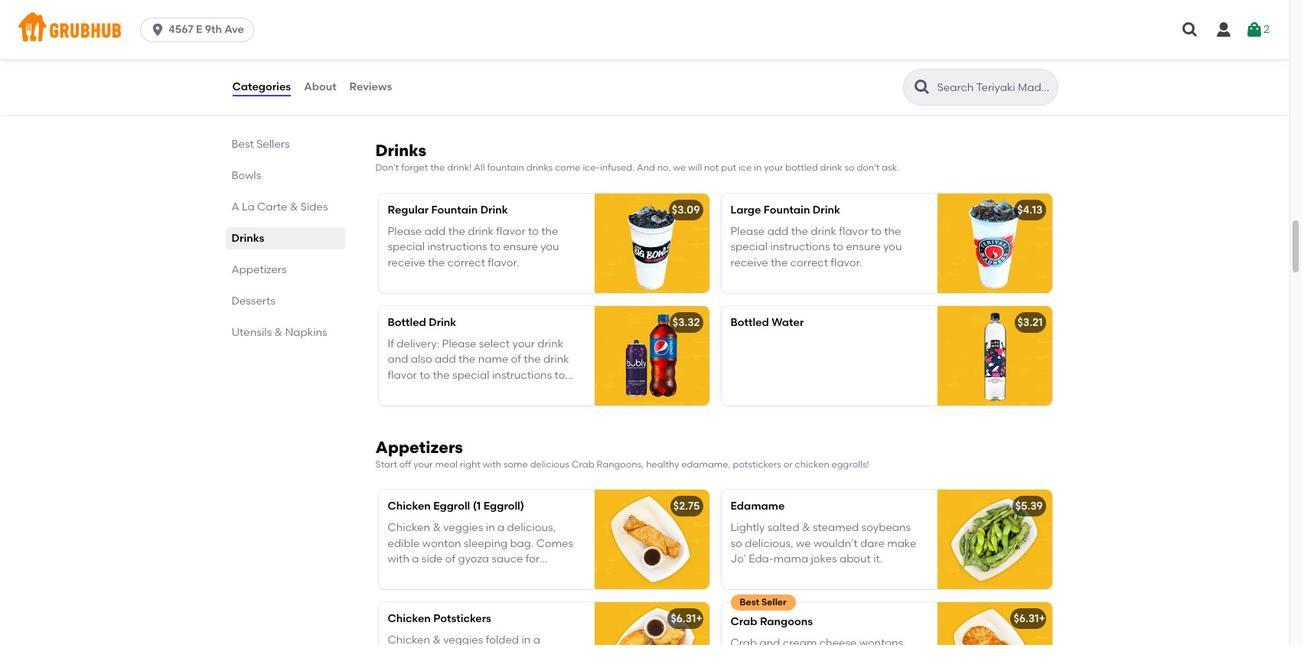 Task type: locate. For each thing, give the bounding box(es) containing it.
add inside if delivery: please select your drink and also add the name of the drink flavor to the special instructions to ensure you receive the correct flavor.
[[435, 353, 456, 366]]

1 horizontal spatial correct
[[506, 384, 544, 397]]

1 horizontal spatial you
[[541, 241, 559, 254]]

2 horizontal spatial you
[[884, 241, 902, 254]]

0 horizontal spatial delicious,
[[507, 522, 556, 535]]

0 vertical spatial sauce
[[423, 88, 455, 101]]

0 vertical spatial chicken
[[388, 500, 431, 513]]

about
[[304, 80, 337, 93]]

stir- down specifically
[[531, 57, 551, 70]]

1 horizontal spatial drinks
[[376, 141, 427, 160]]

drinks up don't
[[376, 141, 427, 160]]

please add the drink flavor to the special instructions to ensure you receive the correct flavor. down large fountain drink
[[731, 225, 902, 269]]

edible
[[388, 537, 420, 550]]

your inside appetizers start off your meal right with some delicious crab rangoons, healthy edamame, potstickers or chicken eggrolls!
[[414, 459, 433, 470]]

and down if
[[388, 353, 408, 366]]

1 vertical spatial a
[[412, 553, 419, 566]]

1 vertical spatial sauce
[[492, 553, 523, 566]]

instructions down large fountain drink
[[771, 241, 830, 254]]

e
[[196, 23, 202, 36]]

for inside most delicious! made specifically for us, japanese-style noodles stir-fried in our house-made sweet and savory stir-fry sauce
[[560, 42, 574, 55]]

with
[[483, 459, 502, 470], [388, 553, 410, 566]]

special down regular at the top of page
[[388, 241, 425, 254]]

1 horizontal spatial stir-
[[531, 57, 551, 70]]

2
[[1264, 23, 1270, 36]]

meal
[[435, 459, 458, 470]]

please left 'select'
[[442, 338, 477, 351]]

instructions down name
[[492, 369, 552, 382]]

chicken inside chicken & veggies in a delicious, edible wonton sleeping bag. comes with a side of gyoza sauce for dipping!
[[388, 522, 430, 535]]

jo'
[[731, 553, 746, 566]]

0 horizontal spatial a
[[412, 553, 419, 566]]

we up mama on the right bottom
[[796, 537, 811, 550]]

delicious,
[[507, 522, 556, 535], [745, 537, 794, 550]]

instructions
[[428, 241, 487, 254], [771, 241, 830, 254], [492, 369, 552, 382]]

regular fountain drink image
[[594, 193, 709, 293]]

bowls
[[232, 169, 261, 182]]

bottled up delivery:
[[388, 316, 426, 329]]

receive down name
[[446, 384, 484, 397]]

0 horizontal spatial receive
[[388, 256, 425, 269]]

svg image
[[1246, 21, 1264, 39], [150, 22, 165, 38]]

2 horizontal spatial flavor
[[839, 225, 869, 238]]

drink right bottled
[[820, 162, 843, 173]]

if
[[388, 338, 394, 351]]

please for large
[[731, 225, 765, 238]]

add
[[425, 225, 446, 238], [768, 225, 789, 238], [435, 353, 456, 366]]

we
[[673, 162, 686, 173], [796, 537, 811, 550]]

& left sides in the left of the page
[[290, 201, 298, 214]]

drinks
[[527, 162, 553, 173]]

1 vertical spatial so
[[731, 537, 743, 550]]

0 horizontal spatial svg image
[[1181, 21, 1200, 39]]

0 horizontal spatial $6.31 +
[[671, 612, 703, 625]]

0 horizontal spatial you
[[425, 384, 444, 397]]

please
[[388, 225, 422, 238], [731, 225, 765, 238], [442, 338, 477, 351]]

2 horizontal spatial ensure
[[846, 241, 881, 254]]

drinks for drinks don't forget the drink!  all fountain drinks come ice-infused. and no, we will not put ice in your bottled drink so don't ask.
[[376, 141, 427, 160]]

in inside chicken & veggies in a delicious, edible wonton sleeping bag. comes with a side of gyoza sauce for dipping!
[[486, 522, 495, 535]]

eda-
[[749, 553, 774, 566]]

2 vertical spatial chicken
[[388, 612, 431, 625]]

0 vertical spatial for
[[560, 42, 574, 55]]

for down the bag.
[[526, 553, 540, 566]]

svg image inside 4567 e 9th ave button
[[150, 22, 165, 38]]

ave
[[225, 23, 244, 36]]

0 horizontal spatial flavor.
[[488, 256, 519, 269]]

0 horizontal spatial we
[[673, 162, 686, 173]]

receive for regular
[[388, 256, 425, 269]]

fountain
[[432, 203, 478, 216], [764, 203, 810, 216]]

svg image
[[1181, 21, 1200, 39], [1215, 21, 1233, 39]]

1 horizontal spatial receive
[[446, 384, 484, 397]]

us,
[[388, 57, 402, 70]]

svg image inside 2 button
[[1246, 21, 1264, 39]]

1 $6.31 + from the left
[[671, 612, 703, 625]]

0 vertical spatial drinks
[[376, 141, 427, 160]]

2 $6.31 + from the left
[[1014, 612, 1046, 625]]

0 horizontal spatial with
[[388, 553, 410, 566]]

a
[[232, 201, 239, 214]]

2 chicken from the top
[[388, 522, 430, 535]]

1 horizontal spatial $6.31
[[1014, 612, 1039, 625]]

drink for large fountain drink
[[813, 203, 841, 216]]

1 vertical spatial we
[[796, 537, 811, 550]]

correct down name
[[506, 384, 544, 397]]

make
[[888, 537, 917, 550]]

0 horizontal spatial svg image
[[150, 22, 165, 38]]

1 horizontal spatial for
[[560, 42, 574, 55]]

1 horizontal spatial and
[[521, 73, 542, 86]]

flavor down fountain
[[496, 225, 526, 238]]

2 horizontal spatial please
[[731, 225, 765, 238]]

1 horizontal spatial sauce
[[492, 553, 523, 566]]

add right "also"
[[435, 353, 456, 366]]

delicious, up the eda-
[[745, 537, 794, 550]]

in inside drinks don't forget the drink!  all fountain drinks come ice-infused. and no, we will not put ice in your bottled drink so don't ask.
[[754, 162, 762, 173]]

1 horizontal spatial special
[[453, 369, 490, 382]]

best
[[232, 138, 254, 151], [740, 597, 760, 608]]

appetizers for appetizers start off your meal right with some delicious crab rangoons, healthy edamame, potstickers or chicken eggrolls!
[[376, 438, 463, 457]]

delicious, inside lightly salted & steamed soybeans so delicious, we wouldn't dare make jo' eda-mama jokes about it.
[[745, 537, 794, 550]]

flavor. inside if delivery: please select your drink and also add the name of the drink flavor to the special instructions to ensure you receive the correct flavor.
[[547, 384, 578, 397]]

of right name
[[511, 353, 521, 366]]

your right 'select'
[[513, 338, 535, 351]]

healthy
[[646, 459, 680, 470]]

receive down large
[[731, 256, 768, 269]]

delicious, up the bag.
[[507, 522, 556, 535]]

correct down regular fountain drink in the top left of the page
[[448, 256, 485, 269]]

0 vertical spatial in
[[388, 73, 397, 86]]

$6.31 +
[[671, 612, 703, 625], [1014, 612, 1046, 625]]

1 horizontal spatial flavor.
[[547, 384, 578, 397]]

$3.21
[[1018, 316, 1043, 329]]

special for regular
[[388, 241, 425, 254]]

and right sweet
[[521, 73, 542, 86]]

1 fountain from the left
[[432, 203, 478, 216]]

drinks down la in the top of the page
[[232, 232, 264, 245]]

your left bottled
[[764, 162, 784, 173]]

edamame,
[[682, 459, 731, 470]]

dipping!
[[388, 568, 431, 581]]

flavor down "also"
[[388, 369, 417, 382]]

2 horizontal spatial flavor.
[[831, 256, 862, 269]]

0 horizontal spatial sauce
[[423, 88, 455, 101]]

main navigation navigation
[[0, 0, 1290, 60]]

and
[[521, 73, 542, 86], [388, 353, 408, 366]]

appetizers up off
[[376, 438, 463, 457]]

drinks for drinks
[[232, 232, 264, 245]]

1 vertical spatial with
[[388, 553, 410, 566]]

2 horizontal spatial receive
[[731, 256, 768, 269]]

drinks don't forget the drink!  all fountain drinks come ice-infused. and no, we will not put ice in your bottled drink so don't ask.
[[376, 141, 900, 173]]

3 chicken from the top
[[388, 612, 431, 625]]

come
[[555, 162, 581, 173]]

2 vertical spatial your
[[414, 459, 433, 470]]

with inside appetizers start off your meal right with some delicious crab rangoons, healthy edamame, potstickers or chicken eggrolls!
[[483, 459, 502, 470]]

0 vertical spatial so
[[845, 162, 855, 173]]

name
[[478, 353, 509, 366]]

made
[[467, 42, 497, 55]]

0 horizontal spatial instructions
[[428, 241, 487, 254]]

0 vertical spatial best
[[232, 138, 254, 151]]

for
[[560, 42, 574, 55], [526, 553, 540, 566]]

sauce
[[423, 88, 455, 101], [492, 553, 523, 566]]

correct down large fountain drink
[[791, 256, 828, 269]]

correct for large fountain drink
[[791, 256, 828, 269]]

crab down best seller
[[731, 616, 758, 629]]

sleeping
[[464, 537, 508, 550]]

add for large
[[768, 225, 789, 238]]

0 vertical spatial appetizers
[[232, 263, 287, 276]]

0 horizontal spatial appetizers
[[232, 263, 287, 276]]

flavor down don't
[[839, 225, 869, 238]]

best left sellers
[[232, 138, 254, 151]]

0 horizontal spatial for
[[526, 553, 540, 566]]

flavor for large fountain drink
[[839, 225, 869, 238]]

specifically
[[499, 42, 557, 55]]

1 chicken from the top
[[388, 500, 431, 513]]

in left our at the top left of page
[[388, 73, 397, 86]]

1 vertical spatial best
[[740, 597, 760, 608]]

instructions for large
[[771, 241, 830, 254]]

2 vertical spatial in
[[486, 522, 495, 535]]

fountain right large
[[764, 203, 810, 216]]

1 vertical spatial drinks
[[232, 232, 264, 245]]

to
[[528, 225, 539, 238], [871, 225, 882, 238], [490, 241, 501, 254], [833, 241, 844, 254], [420, 369, 430, 382], [555, 369, 565, 382]]

$6.31
[[671, 612, 696, 625], [1014, 612, 1039, 625]]

$2.75
[[674, 500, 700, 513]]

receive down regular at the top of page
[[388, 256, 425, 269]]

drinks inside drinks don't forget the drink!  all fountain drinks come ice-infused. and no, we will not put ice in your bottled drink so don't ask.
[[376, 141, 427, 160]]

ensure
[[503, 241, 538, 254], [846, 241, 881, 254], [388, 384, 423, 397]]

2 bottled from the left
[[731, 316, 769, 329]]

flavor. for regular fountain drink
[[488, 256, 519, 269]]

a left side
[[412, 553, 419, 566]]

made
[[455, 73, 486, 86]]

stir- down our at the top left of page
[[388, 88, 408, 101]]

0 horizontal spatial in
[[388, 73, 397, 86]]

drink up delivery:
[[429, 316, 457, 329]]

please add the drink flavor to the special instructions to ensure you receive the correct flavor. for regular fountain drink
[[388, 225, 559, 269]]

0 vertical spatial with
[[483, 459, 502, 470]]

flavor inside if delivery: please select your drink and also add the name of the drink flavor to the special instructions to ensure you receive the correct flavor.
[[388, 369, 417, 382]]

4567
[[169, 23, 193, 36]]

1 horizontal spatial instructions
[[492, 369, 552, 382]]

so
[[845, 162, 855, 173], [731, 537, 743, 550]]

2 horizontal spatial your
[[764, 162, 784, 173]]

1 horizontal spatial svg image
[[1246, 21, 1264, 39]]

crab rangoons
[[731, 616, 813, 629]]

search icon image
[[913, 78, 931, 96]]

2 please add the drink flavor to the special instructions to ensure you receive the correct flavor. from the left
[[731, 225, 902, 269]]

right
[[460, 459, 481, 470]]

0 vertical spatial your
[[764, 162, 784, 173]]

appetizers up desserts
[[232, 263, 287, 276]]

select
[[479, 338, 510, 351]]

side
[[422, 553, 443, 566]]

svg image for 2
[[1246, 21, 1264, 39]]

1 horizontal spatial we
[[796, 537, 811, 550]]

drink right 'select'
[[538, 338, 564, 351]]

not
[[704, 162, 719, 173]]

2 svg image from the left
[[1215, 21, 1233, 39]]

& right salted
[[802, 522, 810, 535]]

noodles
[[488, 57, 529, 70]]

appetizers inside appetizers start off your meal right with some delicious crab rangoons, healthy edamame, potstickers or chicken eggrolls!
[[376, 438, 463, 457]]

we inside drinks don't forget the drink!  all fountain drinks come ice-infused. and no, we will not put ice in your bottled drink so don't ask.
[[673, 162, 686, 173]]

1 svg image from the left
[[1181, 21, 1200, 39]]

0 vertical spatial we
[[673, 162, 686, 173]]

in right ice
[[754, 162, 762, 173]]

0 horizontal spatial $6.31
[[671, 612, 696, 625]]

instructions inside if delivery: please select your drink and also add the name of the drink flavor to the special instructions to ensure you receive the correct flavor.
[[492, 369, 552, 382]]

0 horizontal spatial and
[[388, 353, 408, 366]]

1 horizontal spatial of
[[511, 353, 521, 366]]

so left don't
[[845, 162, 855, 173]]

delivery:
[[397, 338, 440, 351]]

2 fountain from the left
[[764, 203, 810, 216]]

or
[[784, 459, 793, 470]]

1 horizontal spatial bottled
[[731, 316, 769, 329]]

in up sleeping
[[486, 522, 495, 535]]

0 horizontal spatial bottled
[[388, 316, 426, 329]]

of inside if delivery: please select your drink and also add the name of the drink flavor to the special instructions to ensure you receive the correct flavor.
[[511, 353, 521, 366]]

instructions down regular fountain drink in the top left of the page
[[428, 241, 487, 254]]

2 horizontal spatial in
[[754, 162, 762, 173]]

with down edible
[[388, 553, 410, 566]]

large fountain drink image
[[937, 193, 1052, 293]]

your right off
[[414, 459, 433, 470]]

of down the wonton
[[445, 553, 456, 566]]

& up the wonton
[[433, 522, 441, 535]]

add down large fountain drink
[[768, 225, 789, 238]]

1 horizontal spatial delicious,
[[745, 537, 794, 550]]

add down regular fountain drink in the top left of the page
[[425, 225, 446, 238]]

of
[[511, 353, 521, 366], [445, 553, 456, 566]]

drink down fountain
[[481, 203, 508, 216]]

wonton
[[422, 537, 461, 550]]

chicken
[[795, 459, 830, 470]]

a down eggroll) at the bottom of page
[[498, 522, 505, 535]]

sauce down the bag.
[[492, 553, 523, 566]]

so inside lightly salted & steamed soybeans so delicious, we wouldn't dare make jo' eda-mama jokes about it.
[[731, 537, 743, 550]]

0 horizontal spatial +
[[696, 612, 703, 625]]

1 horizontal spatial your
[[513, 338, 535, 351]]

1 horizontal spatial so
[[845, 162, 855, 173]]

chicken eggroll (1 eggroll) image
[[594, 490, 709, 590]]

0 horizontal spatial drinks
[[232, 232, 264, 245]]

2 horizontal spatial instructions
[[771, 241, 830, 254]]

1 vertical spatial and
[[388, 353, 408, 366]]

drink down bottled
[[813, 203, 841, 216]]

sauce down house-
[[423, 88, 455, 101]]

0 horizontal spatial crab
[[572, 459, 595, 470]]

please inside if delivery: please select your drink and also add the name of the drink flavor to the special instructions to ensure you receive the correct flavor.
[[442, 338, 477, 351]]

0 horizontal spatial please add the drink flavor to the special instructions to ensure you receive the correct flavor.
[[388, 225, 559, 269]]

bottled water image
[[937, 306, 1052, 405]]

1 bottled from the left
[[388, 316, 426, 329]]

comes
[[536, 537, 574, 550]]

2 + from the left
[[1039, 612, 1046, 625]]

we right no,
[[673, 162, 686, 173]]

0 horizontal spatial correct
[[448, 256, 485, 269]]

appetizers
[[232, 263, 287, 276], [376, 438, 463, 457]]

in
[[388, 73, 397, 86], [754, 162, 762, 173], [486, 522, 495, 535]]

0 horizontal spatial your
[[414, 459, 433, 470]]

1 vertical spatial your
[[513, 338, 535, 351]]

bottled drink image
[[594, 306, 709, 405]]

rangoons
[[760, 616, 813, 629]]

receive for large
[[731, 256, 768, 269]]

fountain for large
[[764, 203, 810, 216]]

fountain down drink!
[[432, 203, 478, 216]]

you inside if delivery: please select your drink and also add the name of the drink flavor to the special instructions to ensure you receive the correct flavor.
[[425, 384, 444, 397]]

side noodles image
[[594, 10, 709, 110]]

potstickers
[[433, 612, 491, 625]]

sauce inside chicken & veggies in a delicious, edible wonton sleeping bag. comes with a side of gyoza sauce for dipping!
[[492, 553, 523, 566]]

0 horizontal spatial so
[[731, 537, 743, 550]]

1 horizontal spatial please add the drink flavor to the special instructions to ensure you receive the correct flavor.
[[731, 225, 902, 269]]

1 please add the drink flavor to the special instructions to ensure you receive the correct flavor. from the left
[[388, 225, 559, 269]]

please add the drink flavor to the special instructions to ensure you receive the correct flavor. for large fountain drink
[[731, 225, 902, 269]]

1 horizontal spatial fountain
[[764, 203, 810, 216]]

1 horizontal spatial +
[[1039, 612, 1046, 625]]

with right right
[[483, 459, 502, 470]]

please down large
[[731, 225, 765, 238]]

1 horizontal spatial svg image
[[1215, 21, 1233, 39]]

1 horizontal spatial please
[[442, 338, 477, 351]]

1 horizontal spatial crab
[[731, 616, 758, 629]]

special down large
[[731, 241, 768, 254]]

1 horizontal spatial best
[[740, 597, 760, 608]]

0 horizontal spatial ensure
[[388, 384, 423, 397]]

1 horizontal spatial appetizers
[[376, 438, 463, 457]]

1 horizontal spatial a
[[498, 522, 505, 535]]

and inside most delicious! made specifically for us, japanese-style noodles stir-fried in our house-made sweet and savory stir-fry sauce
[[521, 73, 542, 86]]

steamed
[[813, 522, 859, 535]]

0 horizontal spatial flavor
[[388, 369, 417, 382]]

drink right name
[[544, 353, 569, 366]]

bottled for bottled drink
[[388, 316, 426, 329]]

0 vertical spatial stir-
[[531, 57, 551, 70]]

veggies
[[443, 522, 483, 535]]

bottled left water
[[731, 316, 769, 329]]

crab right the delicious
[[572, 459, 595, 470]]

chicken
[[388, 500, 431, 513], [388, 522, 430, 535], [388, 612, 431, 625]]

carte
[[257, 201, 287, 214]]

1 $6.31 from the left
[[671, 612, 696, 625]]

special inside if delivery: please select your drink and also add the name of the drink flavor to the special instructions to ensure you receive the correct flavor.
[[453, 369, 490, 382]]

1 vertical spatial for
[[526, 553, 540, 566]]

the
[[430, 162, 445, 173], [448, 225, 465, 238], [542, 225, 559, 238], [791, 225, 808, 238], [884, 225, 902, 238], [428, 256, 445, 269], [771, 256, 788, 269], [459, 353, 476, 366], [524, 353, 541, 366], [433, 369, 450, 382], [487, 384, 504, 397]]

&
[[290, 201, 298, 214], [275, 326, 283, 339], [433, 522, 441, 535], [802, 522, 810, 535]]

drink!
[[447, 162, 472, 173]]

1 horizontal spatial ensure
[[503, 241, 538, 254]]

salted
[[768, 522, 800, 535]]

so up jo'
[[731, 537, 743, 550]]

0 horizontal spatial fountain
[[432, 203, 478, 216]]

please add the drink flavor to the special instructions to ensure you receive the correct flavor. down regular fountain drink in the top left of the page
[[388, 225, 559, 269]]

1 horizontal spatial with
[[483, 459, 502, 470]]

flavor.
[[488, 256, 519, 269], [831, 256, 862, 269], [547, 384, 578, 397]]

best left seller
[[740, 597, 760, 608]]

1 horizontal spatial drink
[[481, 203, 508, 216]]

please down regular at the top of page
[[388, 225, 422, 238]]

crab
[[572, 459, 595, 470], [731, 616, 758, 629]]

special down name
[[453, 369, 490, 382]]

1 vertical spatial delicious,
[[745, 537, 794, 550]]

1 vertical spatial stir-
[[388, 88, 408, 101]]

0 horizontal spatial best
[[232, 138, 254, 151]]

for up fried
[[560, 42, 574, 55]]



Task type: describe. For each thing, give the bounding box(es) containing it.
if delivery: please select your drink and also add the name of the drink flavor to the special instructions to ensure you receive the correct flavor.
[[388, 338, 578, 397]]

savory
[[545, 73, 579, 86]]

eggrolls!
[[832, 459, 870, 470]]

fried
[[551, 57, 575, 70]]

most
[[388, 42, 413, 55]]

also
[[411, 353, 432, 366]]

don't
[[857, 162, 880, 173]]

our
[[400, 73, 417, 86]]

fountain for regular
[[432, 203, 478, 216]]

1 vertical spatial crab
[[731, 616, 758, 629]]

$3.09
[[672, 203, 700, 216]]

(1
[[473, 500, 481, 513]]

reviews
[[350, 80, 392, 93]]

lightly salted & steamed soybeans so delicious, we wouldn't dare make jo' eda-mama jokes about it.
[[731, 522, 917, 566]]

seller
[[762, 597, 787, 608]]

you for large fountain drink
[[884, 241, 902, 254]]

most delicious! made specifically for us, japanese-style noodles stir-fried in our house-made sweet and savory stir-fry sauce
[[388, 42, 579, 101]]

receive inside if delivery: please select your drink and also add the name of the drink flavor to the special instructions to ensure you receive the correct flavor.
[[446, 384, 484, 397]]

fry
[[408, 88, 421, 101]]

and
[[637, 162, 655, 173]]

0 vertical spatial a
[[498, 522, 505, 535]]

2 $6.31 from the left
[[1014, 612, 1039, 625]]

infused.
[[600, 162, 635, 173]]

japanese-
[[405, 57, 462, 70]]

correct inside if delivery: please select your drink and also add the name of the drink flavor to the special instructions to ensure you receive the correct flavor.
[[506, 384, 544, 397]]

chicken for chicken potstickers
[[388, 612, 431, 625]]

instructions for regular
[[428, 241, 487, 254]]

ensure for regular fountain drink
[[503, 241, 538, 254]]

bottled drink
[[388, 316, 457, 329]]

we inside lightly salted & steamed soybeans so delicious, we wouldn't dare make jo' eda-mama jokes about it.
[[796, 537, 811, 550]]

utensils
[[232, 326, 272, 339]]

regular
[[388, 203, 429, 216]]

chicken potstickers image
[[594, 603, 709, 645]]

regular fountain drink
[[388, 203, 508, 216]]

eggroll)
[[484, 500, 524, 513]]

flavor. for large fountain drink
[[831, 256, 862, 269]]

categories button
[[232, 60, 292, 115]]

sauce inside most delicious! made specifically for us, japanese-style noodles stir-fried in our house-made sweet and savory stir-fry sauce
[[423, 88, 455, 101]]

a la carte & sides
[[232, 201, 328, 214]]

drink for regular fountain drink
[[481, 203, 508, 216]]

$3.32
[[673, 316, 700, 329]]

style
[[462, 57, 485, 70]]

it.
[[874, 553, 883, 566]]

0 horizontal spatial stir-
[[388, 88, 408, 101]]

best sellers
[[232, 138, 290, 151]]

about
[[840, 553, 871, 566]]

gyoza
[[458, 553, 489, 566]]

best for best sellers
[[232, 138, 254, 151]]

chicken potstickers
[[388, 612, 491, 625]]

chicken for chicken eggroll (1 eggroll)
[[388, 500, 431, 513]]

drink down regular fountain drink in the top left of the page
[[468, 225, 494, 238]]

delicious, inside chicken & veggies in a delicious, edible wonton sleeping bag. comes with a side of gyoza sauce for dipping!
[[507, 522, 556, 535]]

sides
[[301, 201, 328, 214]]

correct for regular fountain drink
[[448, 256, 485, 269]]

best seller
[[740, 597, 787, 608]]

rangoons,
[[597, 459, 644, 470]]

drink inside drinks don't forget the drink!  all fountain drinks come ice-infused. and no, we will not put ice in your bottled drink so don't ask.
[[820, 162, 843, 173]]

bottled water
[[731, 316, 804, 329]]

so inside drinks don't forget the drink!  all fountain drinks come ice-infused. and no, we will not put ice in your bottled drink so don't ask.
[[845, 162, 855, 173]]

drink down large fountain drink
[[811, 225, 837, 238]]

la
[[242, 201, 255, 214]]

for inside chicken & veggies in a delicious, edible wonton sleeping bag. comes with a side of gyoza sauce for dipping!
[[526, 553, 540, 566]]

0 horizontal spatial drink
[[429, 316, 457, 329]]

add for regular
[[425, 225, 446, 238]]

with inside chicken & veggies in a delicious, edible wonton sleeping bag. comes with a side of gyoza sauce for dipping!
[[388, 553, 410, 566]]

9th
[[205, 23, 222, 36]]

please for regular
[[388, 225, 422, 238]]

& inside lightly salted & steamed soybeans so delicious, we wouldn't dare make jo' eda-mama jokes about it.
[[802, 522, 810, 535]]

of inside chicken & veggies in a delicious, edible wonton sleeping bag. comes with a side of gyoza sauce for dipping!
[[445, 553, 456, 566]]

don't
[[376, 162, 399, 173]]

& right utensils
[[275, 326, 283, 339]]

crab inside appetizers start off your meal right with some delicious crab rangoons, healthy edamame, potstickers or chicken eggrolls!
[[572, 459, 595, 470]]

appetizers start off your meal right with some delicious crab rangoons, healthy edamame, potstickers or chicken eggrolls!
[[376, 438, 870, 470]]

4567 e 9th ave button
[[140, 18, 260, 42]]

desserts
[[232, 295, 276, 308]]

off
[[400, 459, 411, 470]]

lightly
[[731, 522, 765, 535]]

bottled for bottled water
[[731, 316, 769, 329]]

all
[[474, 162, 485, 173]]

$4.13
[[1018, 203, 1043, 216]]

eggroll
[[433, 500, 470, 513]]

jokes
[[811, 553, 837, 566]]

ensure for large fountain drink
[[846, 241, 881, 254]]

bag.
[[510, 537, 534, 550]]

you for regular fountain drink
[[541, 241, 559, 254]]

most delicious! made specifically for us, japanese-style noodles stir-fried in our house-made sweet and savory stir-fry sauce button
[[379, 10, 709, 110]]

ice-
[[583, 162, 600, 173]]

some
[[504, 459, 528, 470]]

chicken eggroll (1 eggroll)
[[388, 500, 524, 513]]

svg image for 4567 e 9th ave
[[150, 22, 165, 38]]

dare
[[861, 537, 885, 550]]

will
[[688, 162, 702, 173]]

delicious!
[[415, 42, 464, 55]]

fountain
[[487, 162, 524, 173]]

soybeans
[[862, 522, 911, 535]]

bottled
[[786, 162, 818, 173]]

ask.
[[882, 162, 900, 173]]

& inside chicken & veggies in a delicious, edible wonton sleeping bag. comes with a side of gyoza sauce for dipping!
[[433, 522, 441, 535]]

edamame image
[[937, 490, 1052, 590]]

special for large
[[731, 241, 768, 254]]

the inside drinks don't forget the drink!  all fountain drinks come ice-infused. and no, we will not put ice in your bottled drink so don't ask.
[[430, 162, 445, 173]]

delicious
[[530, 459, 570, 470]]

appetizers for appetizers
[[232, 263, 287, 276]]

reviews button
[[349, 60, 393, 115]]

your inside drinks don't forget the drink!  all fountain drinks come ice-infused. and no, we will not put ice in your bottled drink so don't ask.
[[764, 162, 784, 173]]

mama
[[774, 553, 809, 566]]

large
[[731, 203, 761, 216]]

utensils & napkins
[[232, 326, 327, 339]]

and inside if delivery: please select your drink and also add the name of the drink flavor to the special instructions to ensure you receive the correct flavor.
[[388, 353, 408, 366]]

2 button
[[1246, 16, 1270, 44]]

forget
[[401, 162, 428, 173]]

ice
[[739, 162, 752, 173]]

chicken for chicken & veggies in a delicious, edible wonton sleeping bag. comes with a side of gyoza sauce for dipping!
[[388, 522, 430, 535]]

best for best seller
[[740, 597, 760, 608]]

flavor for regular fountain drink
[[496, 225, 526, 238]]

in inside most delicious! made specifically for us, japanese-style noodles stir-fried in our house-made sweet and savory stir-fry sauce
[[388, 73, 397, 86]]

start
[[376, 459, 397, 470]]

Search Teriyaki Madness  search field
[[936, 80, 1053, 95]]

chicken & veggies in a delicious, edible wonton sleeping bag. comes with a side of gyoza sauce for dipping!
[[388, 522, 574, 581]]

ensure inside if delivery: please select your drink and also add the name of the drink flavor to the special instructions to ensure you receive the correct flavor.
[[388, 384, 423, 397]]

edamame
[[731, 500, 785, 513]]

wouldn't
[[814, 537, 858, 550]]

about button
[[303, 60, 337, 115]]

crab rangoons image
[[937, 603, 1052, 645]]

house-
[[419, 73, 455, 86]]

your inside if delivery: please select your drink and also add the name of the drink flavor to the special instructions to ensure you receive the correct flavor.
[[513, 338, 535, 351]]

$5.39
[[1016, 500, 1043, 513]]

1 + from the left
[[696, 612, 703, 625]]

no,
[[657, 162, 671, 173]]



Task type: vqa. For each thing, say whether or not it's contained in the screenshot.
rightmost Of
yes



